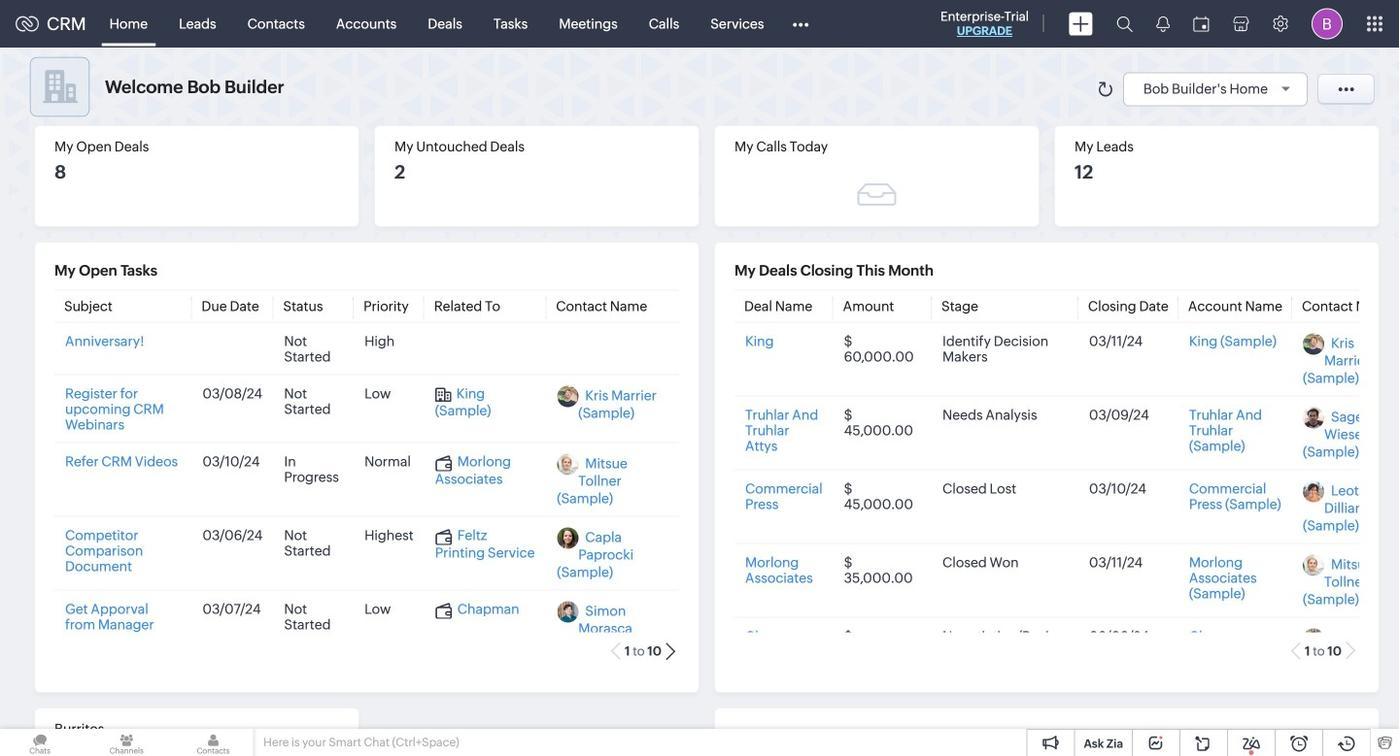 Task type: describe. For each thing, give the bounding box(es) containing it.
chats image
[[0, 730, 80, 757]]

signals image
[[1156, 16, 1170, 32]]

search image
[[1117, 16, 1133, 32]]

calendar image
[[1193, 16, 1210, 32]]

contacts image
[[173, 730, 253, 757]]

channels image
[[87, 730, 167, 757]]



Task type: locate. For each thing, give the bounding box(es) containing it.
create menu element
[[1057, 0, 1105, 47]]

create menu image
[[1069, 12, 1093, 35]]

profile element
[[1300, 0, 1355, 47]]

search element
[[1105, 0, 1145, 48]]

signals element
[[1145, 0, 1182, 48]]

logo image
[[16, 16, 39, 32]]

profile image
[[1312, 8, 1343, 39]]

Other Modules field
[[780, 8, 822, 39]]



Task type: vqa. For each thing, say whether or not it's contained in the screenshot.
"sunday" column header
no



